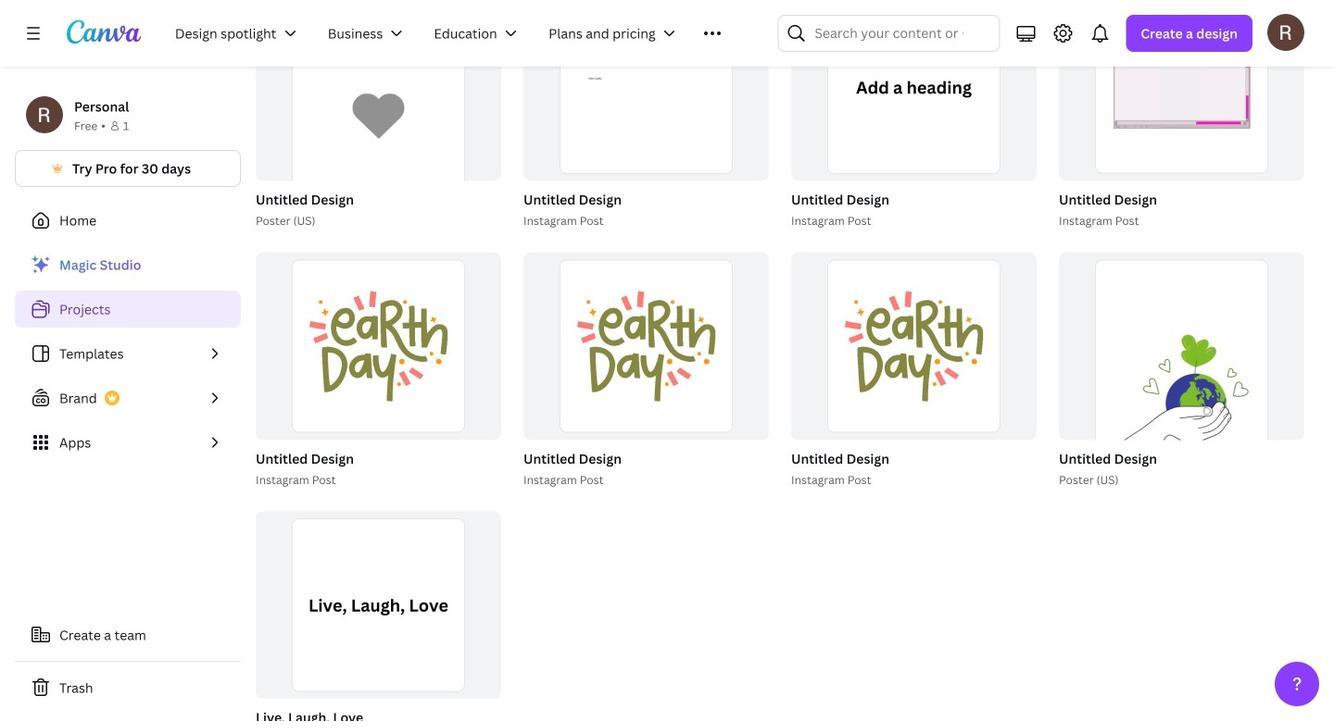 Task type: vqa. For each thing, say whether or not it's contained in the screenshot.
RITIKA WAKNIS image
yes



Task type: locate. For each thing, give the bounding box(es) containing it.
group
[[252, 0, 501, 231], [256, 0, 501, 231], [520, 0, 769, 230], [524, 0, 769, 181], [788, 0, 1037, 230], [791, 0, 1037, 181], [1056, 0, 1305, 230], [1059, 0, 1305, 181], [252, 253, 501, 490], [256, 253, 501, 440], [520, 253, 769, 490], [524, 253, 769, 440], [788, 253, 1037, 490], [791, 253, 1037, 440], [1056, 253, 1305, 491], [1059, 253, 1305, 491], [252, 512, 501, 722], [256, 512, 501, 700]]

top level navigation element
[[163, 15, 733, 52], [163, 15, 733, 52]]

None search field
[[778, 15, 1000, 52]]

Search search field
[[815, 16, 963, 51]]

ritika waknis image
[[1268, 14, 1305, 51]]

list
[[15, 247, 241, 462]]



